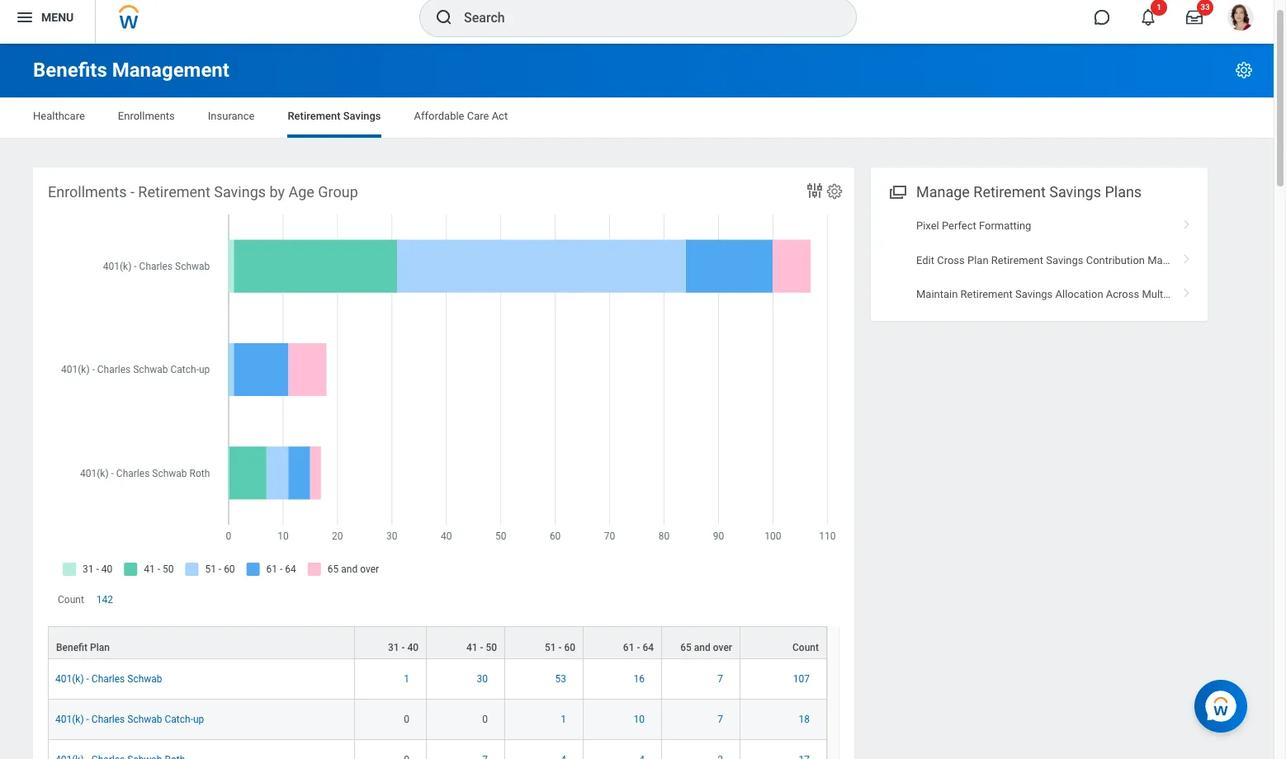 Task type: locate. For each thing, give the bounding box(es) containing it.
107
[[793, 674, 810, 686]]

count left 142
[[58, 595, 84, 606]]

maximum
[[1148, 254, 1196, 266]]

0 vertical spatial 7 button
[[718, 673, 726, 687]]

profile logan mcneil image
[[1228, 4, 1254, 34]]

care
[[467, 110, 489, 122]]

0 vertical spatial chevron right image
[[1177, 214, 1198, 230]]

row
[[48, 627, 827, 660], [48, 660, 827, 700], [48, 700, 827, 741], [48, 741, 827, 760]]

over
[[713, 643, 733, 654]]

1 horizontal spatial plan
[[968, 254, 989, 266]]

maintain retirement savings allocation across multiple providers
[[917, 288, 1228, 301]]

1
[[1157, 2, 1162, 12], [404, 674, 410, 686], [561, 715, 567, 726]]

1 button for 33 button
[[1131, 0, 1168, 36]]

10 button
[[634, 714, 647, 727]]

- for 401(k) - charles schwab catch-up
[[86, 715, 89, 726]]

0 horizontal spatial 0 button
[[404, 714, 412, 727]]

savings down edit cross plan retirement savings contribution maximum link
[[1016, 288, 1053, 301]]

41
[[466, 643, 478, 654]]

1 vertical spatial 7
[[718, 715, 723, 726]]

1 button
[[1131, 0, 1168, 36], [404, 673, 412, 687], [561, 714, 569, 727]]

charles down benefit plan
[[92, 674, 125, 686]]

plan right "benefit"
[[90, 643, 110, 654]]

1 horizontal spatial 0
[[483, 715, 488, 726]]

configure and view chart data image
[[805, 181, 825, 201]]

1 horizontal spatial 1 button
[[561, 714, 569, 727]]

1 right notifications large image
[[1157, 2, 1162, 12]]

0 vertical spatial 1 button
[[1131, 0, 1168, 36]]

0 down 31 - 40
[[404, 715, 410, 726]]

0
[[404, 715, 410, 726], [483, 715, 488, 726]]

count up 107 button
[[793, 643, 819, 654]]

1 button down 31 - 40
[[404, 673, 412, 687]]

1 0 from the left
[[404, 715, 410, 726]]

management
[[112, 59, 229, 82]]

affordable care act
[[414, 110, 508, 122]]

charles for 401(k) - charles schwab catch-up
[[92, 715, 125, 726]]

- for 51 - 60
[[559, 643, 562, 654]]

configure this page image
[[1235, 60, 1254, 80]]

401(k) down "benefit"
[[55, 674, 84, 686]]

plan inside benefit plan popup button
[[90, 643, 110, 654]]

enrollments down 'benefits management'
[[118, 110, 175, 122]]

schwab
[[127, 674, 162, 686], [127, 715, 162, 726]]

count
[[58, 595, 84, 606], [793, 643, 819, 654]]

2 7 button from the top
[[718, 714, 726, 727]]

16 button
[[634, 673, 647, 687]]

1 vertical spatial plan
[[90, 643, 110, 654]]

0 vertical spatial count
[[58, 595, 84, 606]]

menu group image
[[886, 180, 908, 202]]

row containing benefit plan
[[48, 627, 827, 660]]

manage retirement savings plans
[[917, 183, 1142, 201]]

1 chevron right image from the top
[[1177, 214, 1198, 230]]

1 down 31 - 40
[[404, 674, 410, 686]]

2 horizontal spatial 1 button
[[1131, 0, 1168, 36]]

0 vertical spatial 7
[[718, 674, 723, 686]]

menu
[[41, 10, 74, 24]]

65
[[681, 643, 692, 654]]

0 horizontal spatial 1
[[404, 674, 410, 686]]

2 401(k) from the top
[[55, 715, 84, 726]]

2 charles from the top
[[92, 715, 125, 726]]

savings inside tab list
[[343, 110, 381, 122]]

0 horizontal spatial 0
[[404, 715, 410, 726]]

2 chevron right image from the top
[[1177, 282, 1198, 299]]

7
[[718, 674, 723, 686], [718, 715, 723, 726]]

enrollments
[[118, 110, 175, 122], [48, 183, 127, 201]]

retirement savings
[[288, 110, 381, 122]]

7 button for 18
[[718, 714, 726, 727]]

0 button down 30 button
[[483, 714, 491, 727]]

4 row from the top
[[48, 741, 827, 760]]

0 horizontal spatial plan
[[90, 643, 110, 654]]

0 vertical spatial plan
[[968, 254, 989, 266]]

schwab for 401(k) - charles schwab catch-up
[[127, 715, 162, 726]]

tab list containing healthcare
[[17, 98, 1258, 138]]

savings up maintain retirement savings allocation across multiple providers on the top
[[1046, 254, 1084, 266]]

pixel perfect formatting link
[[871, 209, 1208, 243]]

1 vertical spatial 7 button
[[718, 714, 726, 727]]

charles down 401(k) - charles schwab
[[92, 715, 125, 726]]

0 vertical spatial enrollments
[[118, 110, 175, 122]]

chevron right image up chevron right image
[[1177, 214, 1198, 230]]

perfect
[[942, 220, 977, 232]]

1 vertical spatial enrollments
[[48, 183, 127, 201]]

1 vertical spatial count
[[793, 643, 819, 654]]

enrollments for enrollments - retirement savings by age group
[[48, 183, 127, 201]]

2 vertical spatial 1 button
[[561, 714, 569, 727]]

charles for 401(k) - charles schwab
[[92, 674, 125, 686]]

schwab up 401(k) - charles schwab catch-up link
[[127, 674, 162, 686]]

2 horizontal spatial 1
[[1157, 2, 1162, 12]]

1 vertical spatial schwab
[[127, 715, 162, 726]]

2 0 from the left
[[483, 715, 488, 726]]

2 schwab from the top
[[127, 715, 162, 726]]

0 horizontal spatial count
[[58, 595, 84, 606]]

41 - 50
[[466, 643, 497, 654]]

charles
[[92, 674, 125, 686], [92, 715, 125, 726]]

plan
[[968, 254, 989, 266], [90, 643, 110, 654]]

insurance
[[208, 110, 255, 122]]

401(k)
[[55, 674, 84, 686], [55, 715, 84, 726]]

1 7 button from the top
[[718, 673, 726, 687]]

list inside benefits management main content
[[871, 209, 1228, 312]]

chevron right image for pixel perfect formatting
[[1177, 214, 1198, 230]]

tab list
[[17, 98, 1258, 138]]

1 down 53 button
[[561, 715, 567, 726]]

formatting
[[979, 220, 1032, 232]]

- inside "popup button"
[[637, 643, 640, 654]]

0 down 30 button
[[483, 715, 488, 726]]

list containing pixel perfect formatting
[[871, 209, 1228, 312]]

chevron right image
[[1177, 248, 1198, 265]]

53 button
[[555, 673, 569, 687]]

group
[[318, 183, 358, 201]]

0 vertical spatial 401(k)
[[55, 674, 84, 686]]

7 for 107
[[718, 674, 723, 686]]

notifications large image
[[1140, 9, 1157, 26]]

savings
[[343, 110, 381, 122], [214, 183, 266, 201], [1050, 183, 1102, 201], [1046, 254, 1084, 266], [1016, 288, 1053, 301]]

2 row from the top
[[48, 660, 827, 700]]

0 vertical spatial charles
[[92, 674, 125, 686]]

chevron right image inside the pixel perfect formatting link
[[1177, 214, 1198, 230]]

61
[[623, 643, 635, 654]]

2 vertical spatial 1
[[561, 715, 567, 726]]

up
[[193, 715, 204, 726]]

benefits management
[[33, 59, 229, 82]]

0 button
[[404, 714, 412, 727], [483, 714, 491, 727]]

41 - 50 button
[[427, 628, 505, 659]]

2 0 button from the left
[[483, 714, 491, 727]]

401(k) down 401(k) - charles schwab
[[55, 715, 84, 726]]

enrollments for enrollments
[[118, 110, 175, 122]]

-
[[130, 183, 135, 201], [402, 643, 405, 654], [480, 643, 483, 654], [559, 643, 562, 654], [637, 643, 640, 654], [86, 674, 89, 686], [86, 715, 89, 726]]

chevron right image
[[1177, 214, 1198, 230], [1177, 282, 1198, 299]]

benefits management main content
[[0, 44, 1274, 760]]

1 inside menu banner
[[1157, 2, 1162, 12]]

enrollments down healthcare
[[48, 183, 127, 201]]

enrollments - retirement savings by age group
[[48, 183, 358, 201]]

1 charles from the top
[[92, 674, 125, 686]]

chevron right image inside "maintain retirement savings allocation across multiple providers" link
[[1177, 282, 1198, 299]]

1 vertical spatial 401(k)
[[55, 715, 84, 726]]

multiple
[[1142, 288, 1181, 301]]

0 vertical spatial schwab
[[127, 674, 162, 686]]

menu banner
[[0, 0, 1274, 44]]

chevron right image down chevron right image
[[1177, 282, 1198, 299]]

2 7 from the top
[[718, 715, 723, 726]]

1 vertical spatial chevron right image
[[1177, 282, 1198, 299]]

1 vertical spatial 1 button
[[404, 673, 412, 687]]

1 horizontal spatial 0 button
[[483, 714, 491, 727]]

- for 401(k) - charles schwab
[[86, 674, 89, 686]]

401(k) - charles schwab
[[55, 674, 162, 686]]

30
[[477, 674, 488, 686]]

schwab left catch-
[[127, 715, 162, 726]]

plans
[[1105, 183, 1142, 201]]

0 horizontal spatial 1 button
[[404, 673, 412, 687]]

1 schwab from the top
[[127, 674, 162, 686]]

1 button left inbox large image
[[1131, 0, 1168, 36]]

plan right cross
[[968, 254, 989, 266]]

row containing 401(k) - charles schwab
[[48, 660, 827, 700]]

and
[[694, 643, 711, 654]]

healthcare
[[33, 110, 85, 122]]

1 7 from the top
[[718, 674, 723, 686]]

1 horizontal spatial count
[[793, 643, 819, 654]]

benefit
[[56, 643, 88, 654]]

18
[[799, 715, 810, 726]]

1 0 button from the left
[[404, 714, 412, 727]]

count inside popup button
[[793, 643, 819, 654]]

menu button
[[0, 0, 95, 44]]

retirement
[[288, 110, 341, 122], [138, 183, 210, 201], [974, 183, 1046, 201], [992, 254, 1044, 266], [961, 288, 1013, 301]]

count button
[[741, 628, 827, 659]]

3 row from the top
[[48, 700, 827, 741]]

- for enrollments - retirement savings by age group
[[130, 183, 135, 201]]

list
[[871, 209, 1228, 312]]

1 horizontal spatial 1
[[561, 715, 567, 726]]

edit cross plan retirement savings contribution maximum link
[[871, 243, 1208, 277]]

1 button inside menu banner
[[1131, 0, 1168, 36]]

0 button down 31 - 40
[[404, 714, 412, 727]]

0 for second 0 "button" from the right
[[404, 715, 410, 726]]

0 vertical spatial 1
[[1157, 2, 1162, 12]]

1 vertical spatial charles
[[92, 715, 125, 726]]

65 and over button
[[662, 628, 740, 659]]

benefit plan
[[56, 643, 110, 654]]

savings left affordable on the left top
[[343, 110, 381, 122]]

cross
[[937, 254, 965, 266]]

affordable
[[414, 110, 465, 122]]

savings left plans
[[1050, 183, 1102, 201]]

1 401(k) from the top
[[55, 674, 84, 686]]

edit cross plan retirement savings contribution maximum
[[917, 254, 1196, 266]]

1 row from the top
[[48, 627, 827, 660]]

7 button
[[718, 673, 726, 687], [718, 714, 726, 727]]

1 button for 30 button
[[404, 673, 412, 687]]

60
[[564, 643, 576, 654]]

1 button down 53 button
[[561, 714, 569, 727]]



Task type: vqa. For each thing, say whether or not it's contained in the screenshot.
first Charles from the top of the Enrollments - Retirement Savings By Age Group element
yes



Task type: describe. For each thing, give the bounding box(es) containing it.
7 button for 107
[[718, 673, 726, 687]]

act
[[492, 110, 508, 122]]

maintain
[[917, 288, 958, 301]]

Search Workday  search field
[[464, 0, 822, 36]]

providers
[[1183, 288, 1228, 301]]

row containing 401(k) - charles schwab catch-up
[[48, 700, 827, 741]]

50
[[486, 643, 497, 654]]

53
[[555, 674, 567, 686]]

51
[[545, 643, 556, 654]]

contribution
[[1087, 254, 1145, 266]]

- for 41 - 50
[[480, 643, 483, 654]]

age
[[289, 183, 314, 201]]

64
[[643, 643, 654, 654]]

31 - 40 button
[[355, 628, 426, 659]]

benefit plan button
[[49, 628, 354, 659]]

107 button
[[793, 673, 813, 687]]

maintain retirement savings allocation across multiple providers link
[[871, 277, 1228, 312]]

savings left by
[[214, 183, 266, 201]]

allocation
[[1056, 288, 1104, 301]]

- for 61 - 64
[[637, 643, 640, 654]]

61 - 64 button
[[584, 628, 662, 659]]

401(k) - charles schwab catch-up
[[55, 715, 204, 726]]

61 - 64
[[623, 643, 654, 654]]

51 - 60
[[545, 643, 576, 654]]

40
[[407, 643, 419, 654]]

schwab for 401(k) - charles schwab
[[127, 674, 162, 686]]

across
[[1106, 288, 1140, 301]]

catch-
[[165, 715, 193, 726]]

pixel perfect formatting
[[917, 220, 1032, 232]]

33
[[1201, 2, 1210, 12]]

142
[[96, 595, 113, 606]]

401(k) - charles schwab catch-up link
[[55, 711, 204, 726]]

31
[[388, 643, 399, 654]]

10
[[634, 715, 645, 726]]

33 button
[[1177, 0, 1214, 36]]

justify image
[[15, 7, 35, 27]]

edit
[[917, 254, 935, 266]]

401(k) - charles schwab link
[[55, 671, 162, 686]]

16
[[634, 674, 645, 686]]

retirement inside tab list
[[288, 110, 341, 122]]

plan inside edit cross plan retirement savings contribution maximum link
[[968, 254, 989, 266]]

30 button
[[477, 673, 491, 687]]

51 - 60 button
[[505, 628, 583, 659]]

configure enrollments - retirement savings by age group image
[[826, 183, 844, 201]]

0 for second 0 "button" from left
[[483, 715, 488, 726]]

31 - 40
[[388, 643, 419, 654]]

benefits
[[33, 59, 107, 82]]

chevron right image for maintain retirement savings allocation across multiple providers
[[1177, 282, 1198, 299]]

manage
[[917, 183, 970, 201]]

7 for 18
[[718, 715, 723, 726]]

18 button
[[799, 714, 813, 727]]

search image
[[434, 7, 454, 27]]

- for 31 - 40
[[402, 643, 405, 654]]

pixel
[[917, 220, 940, 232]]

by
[[270, 183, 285, 201]]

142 button
[[96, 594, 116, 607]]

inbox large image
[[1187, 9, 1203, 26]]

tab list inside benefits management main content
[[17, 98, 1258, 138]]

401(k) for 401(k) - charles schwab
[[55, 674, 84, 686]]

1 vertical spatial 1
[[404, 674, 410, 686]]

enrollments - retirement savings by age group element
[[33, 168, 855, 760]]

65 and over
[[681, 643, 733, 654]]

401(k) for 401(k) - charles schwab catch-up
[[55, 715, 84, 726]]



